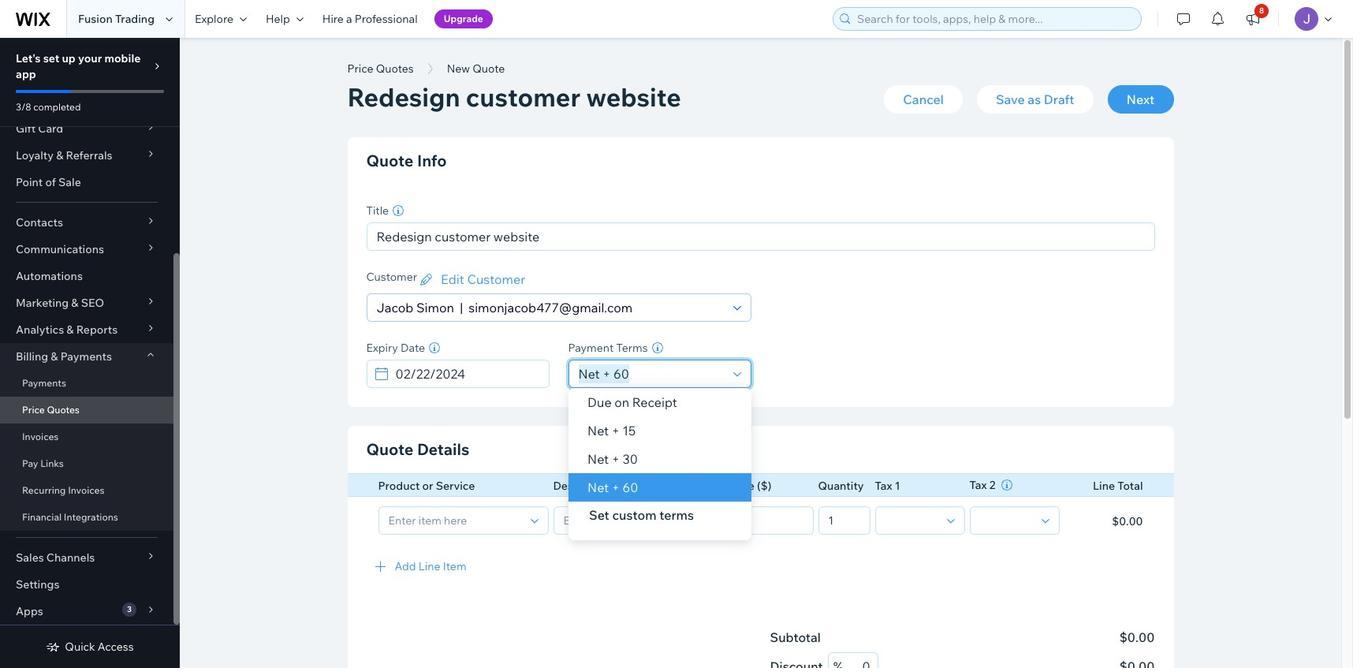 Task type: vqa. For each thing, say whether or not it's contained in the screenshot.
This within the Sidebar element
no



Task type: locate. For each thing, give the bounding box(es) containing it.
contacts
[[16, 215, 63, 230]]

1 vertical spatial invoices
[[68, 484, 105, 496]]

15
[[622, 423, 636, 439]]

customer inside button
[[467, 271, 526, 287]]

1 vertical spatial price quotes
[[22, 404, 80, 416]]

details
[[417, 439, 470, 459]]

quotes
[[376, 62, 414, 76], [47, 404, 80, 416]]

price
[[348, 62, 374, 76], [22, 404, 45, 416], [729, 479, 755, 493]]

3 + from the top
[[612, 480, 620, 495]]

tax
[[970, 478, 988, 492], [875, 479, 893, 493]]

quotes down payments link
[[47, 404, 80, 416]]

& for marketing
[[71, 296, 79, 310]]

2 vertical spatial net
[[587, 480, 609, 495]]

let's set up your mobile app
[[16, 51, 141, 81]]

hire a professional link
[[313, 0, 427, 38]]

quote details
[[366, 439, 470, 459]]

net for net + 60
[[587, 480, 609, 495]]

tax left 2
[[970, 478, 988, 492]]

1 vertical spatial quotes
[[47, 404, 80, 416]]

Enter item here field
[[384, 507, 526, 534]]

net up set
[[587, 480, 609, 495]]

+ inside net + 60 option
[[612, 480, 620, 495]]

2
[[990, 478, 996, 492]]

card
[[38, 122, 63, 136]]

line inside button
[[419, 559, 441, 573]]

info
[[417, 151, 447, 170]]

1 vertical spatial line
[[419, 559, 441, 573]]

quote for quote details
[[366, 439, 414, 459]]

gift
[[16, 122, 36, 136]]

+ left '60'
[[612, 480, 620, 495]]

professional
[[355, 12, 418, 26]]

1 net from the top
[[587, 423, 609, 439]]

0 horizontal spatial price
[[22, 404, 45, 416]]

Enter a description field
[[559, 507, 718, 534]]

1 vertical spatial +
[[612, 451, 620, 467]]

pay
[[22, 458, 38, 469]]

contacts button
[[0, 209, 174, 236]]

None text field
[[734, 507, 808, 534], [824, 507, 865, 534], [734, 507, 808, 534], [824, 507, 865, 534]]

60
[[622, 480, 638, 495]]

set
[[589, 507, 609, 523]]

expiry date
[[366, 341, 425, 355]]

price quotes up redesign
[[348, 62, 414, 76]]

0 horizontal spatial line
[[419, 559, 441, 573]]

invoices link
[[0, 424, 174, 451]]

line left total
[[1094, 479, 1116, 493]]

analytics
[[16, 323, 64, 337]]

invoices inside 'link'
[[68, 484, 105, 496]]

1 vertical spatial net
[[587, 451, 609, 467]]

1 vertical spatial quote
[[366, 439, 414, 459]]

apps
[[16, 604, 43, 619]]

tax 1
[[875, 479, 901, 493]]

sidebar element
[[0, 0, 180, 668]]

price inside sidebar element
[[22, 404, 45, 416]]

& left reports
[[67, 323, 74, 337]]

+ for 15
[[612, 423, 620, 439]]

+ left 30 on the bottom left of page
[[612, 451, 620, 467]]

loyalty
[[16, 148, 54, 163]]

0 horizontal spatial invoices
[[22, 431, 59, 443]]

mobile
[[104, 51, 141, 65]]

1 horizontal spatial line
[[1094, 479, 1116, 493]]

2 quote from the top
[[366, 439, 414, 459]]

net inside option
[[587, 480, 609, 495]]

financial integrations link
[[0, 504, 174, 531]]

& right loyalty
[[56, 148, 63, 163]]

price down hire a professional link on the left
[[348, 62, 374, 76]]

1 horizontal spatial quotes
[[376, 62, 414, 76]]

payments down billing
[[22, 377, 66, 389]]

quote
[[366, 151, 414, 170], [366, 439, 414, 459]]

quote for quote info
[[366, 151, 414, 170]]

net for net + 30
[[587, 451, 609, 467]]

None field
[[881, 507, 942, 534], [976, 507, 1037, 534], [881, 507, 942, 534], [976, 507, 1037, 534]]

price left ($)
[[729, 479, 755, 493]]

0 vertical spatial price quotes
[[348, 62, 414, 76]]

seo
[[81, 296, 104, 310]]

payments inside billing & payments popup button
[[60, 350, 112, 364]]

0 vertical spatial price
[[348, 62, 374, 76]]

0 vertical spatial net
[[587, 423, 609, 439]]

3 net from the top
[[587, 480, 609, 495]]

1 quote from the top
[[366, 151, 414, 170]]

price quotes button
[[340, 57, 422, 80]]

loyalty & referrals
[[16, 148, 113, 163]]

price quotes inside button
[[348, 62, 414, 76]]

& inside "dropdown button"
[[56, 148, 63, 163]]

& left seo
[[71, 296, 79, 310]]

description
[[553, 479, 614, 493]]

quote info
[[366, 151, 447, 170]]

Choose a contact field
[[372, 294, 729, 321]]

price down billing
[[22, 404, 45, 416]]

gift card button
[[0, 115, 174, 142]]

marketing
[[16, 296, 69, 310]]

net up 'description'
[[587, 451, 609, 467]]

1 horizontal spatial invoices
[[68, 484, 105, 496]]

tax left '1' on the bottom
[[875, 479, 893, 493]]

0 horizontal spatial customer
[[366, 270, 417, 284]]

3/8
[[16, 101, 31, 113]]

date
[[401, 341, 425, 355]]

0 horizontal spatial quotes
[[47, 404, 80, 416]]

referrals
[[66, 148, 113, 163]]

integrations
[[64, 511, 118, 523]]

explore
[[195, 12, 234, 26]]

add line item button
[[348, 547, 1174, 585]]

net down the due
[[587, 423, 609, 439]]

0 vertical spatial quotes
[[376, 62, 414, 76]]

2 vertical spatial price
[[729, 479, 755, 493]]

1 horizontal spatial price
[[348, 62, 374, 76]]

website
[[587, 81, 682, 113]]

& inside dropdown button
[[67, 323, 74, 337]]

communications
[[16, 242, 104, 256]]

net
[[587, 423, 609, 439], [587, 451, 609, 467], [587, 480, 609, 495]]

payment
[[568, 341, 614, 355]]

quotes for the price quotes button
[[376, 62, 414, 76]]

redesign customer website
[[348, 81, 682, 113]]

customer left edit
[[366, 270, 417, 284]]

sales
[[16, 551, 44, 565]]

3
[[127, 604, 132, 615]]

0 horizontal spatial tax
[[875, 479, 893, 493]]

net + 15
[[587, 423, 636, 439]]

2 + from the top
[[612, 451, 620, 467]]

invoices down pay links link on the left of page
[[68, 484, 105, 496]]

2 net from the top
[[587, 451, 609, 467]]

price inside button
[[348, 62, 374, 76]]

list box containing due on receipt
[[568, 388, 752, 502]]

fusion trading
[[78, 12, 155, 26]]

quotes up redesign
[[376, 62, 414, 76]]

0 vertical spatial +
[[612, 423, 620, 439]]

quote up the product
[[366, 439, 414, 459]]

+ left 15
[[612, 423, 620, 439]]

1 horizontal spatial customer
[[467, 271, 526, 287]]

1 + from the top
[[612, 423, 620, 439]]

Payment Terms field
[[574, 361, 729, 387]]

2 vertical spatial +
[[612, 480, 620, 495]]

edit customer
[[441, 271, 526, 287]]

Search for tools, apps, help & more... field
[[853, 8, 1137, 30]]

2 horizontal spatial price
[[729, 479, 755, 493]]

product
[[378, 479, 420, 493]]

1 vertical spatial payments
[[22, 377, 66, 389]]

next button
[[1108, 85, 1174, 114]]

1 horizontal spatial price quotes
[[348, 62, 414, 76]]

customer right edit
[[467, 271, 526, 287]]

1 vertical spatial price
[[22, 404, 45, 416]]

set custom terms
[[589, 507, 694, 523]]

gift card
[[16, 122, 63, 136]]

+ for 60
[[612, 480, 620, 495]]

quote left the 'info'
[[366, 151, 414, 170]]

point of sale link
[[0, 169, 174, 196]]

net + 60 option
[[568, 473, 752, 502]]

point of sale
[[16, 175, 81, 189]]

+
[[612, 423, 620, 439], [612, 451, 620, 467], [612, 480, 620, 495]]

0 vertical spatial quote
[[366, 151, 414, 170]]

payments
[[60, 350, 112, 364], [22, 377, 66, 389]]

your
[[78, 51, 102, 65]]

None number field
[[844, 653, 873, 668]]

price quotes link
[[0, 397, 174, 424]]

invoices up pay links
[[22, 431, 59, 443]]

payments down analytics & reports dropdown button
[[60, 350, 112, 364]]

quick access
[[65, 640, 134, 654]]

or
[[423, 479, 434, 493]]

quotes inside button
[[376, 62, 414, 76]]

edit
[[441, 271, 465, 287]]

& right billing
[[51, 350, 58, 364]]

0 vertical spatial $0.00
[[1113, 514, 1144, 528]]

1 horizontal spatial tax
[[970, 478, 988, 492]]

access
[[98, 640, 134, 654]]

price quotes inside sidebar element
[[22, 404, 80, 416]]

service
[[436, 479, 475, 493]]

line right the add
[[419, 559, 441, 573]]

product or service
[[378, 479, 475, 493]]

price quotes down payments link
[[22, 404, 80, 416]]

0 horizontal spatial price quotes
[[22, 404, 80, 416]]

financial integrations
[[22, 511, 118, 523]]

list box
[[568, 388, 752, 502]]

line
[[1094, 479, 1116, 493], [419, 559, 441, 573]]

quotes inside sidebar element
[[47, 404, 80, 416]]

total
[[1118, 479, 1144, 493]]

0 vertical spatial payments
[[60, 350, 112, 364]]

next
[[1127, 92, 1155, 107]]



Task type: describe. For each thing, give the bounding box(es) containing it.
billing & payments
[[16, 350, 112, 364]]

expiry
[[366, 341, 398, 355]]

1
[[895, 479, 901, 493]]

recurring invoices link
[[0, 477, 174, 504]]

($)
[[758, 479, 772, 493]]

30
[[622, 451, 638, 467]]

settings
[[16, 578, 60, 592]]

tax for tax 1
[[875, 479, 893, 493]]

Title field
[[372, 223, 1150, 250]]

price quotes for the price quotes button
[[348, 62, 414, 76]]

up
[[62, 51, 76, 65]]

hire a professional
[[323, 12, 418, 26]]

redesign
[[348, 81, 460, 113]]

upgrade
[[444, 13, 484, 24]]

tax for tax 2
[[970, 478, 988, 492]]

custom
[[612, 507, 657, 523]]

app
[[16, 67, 36, 81]]

marketing & seo
[[16, 296, 104, 310]]

0 vertical spatial line
[[1094, 479, 1116, 493]]

channels
[[46, 551, 95, 565]]

cancel button
[[885, 85, 963, 114]]

0 vertical spatial invoices
[[22, 431, 59, 443]]

completed
[[33, 101, 81, 113]]

save as draft
[[996, 92, 1075, 107]]

customer
[[466, 81, 581, 113]]

net for net + 15
[[587, 423, 609, 439]]

draft
[[1044, 92, 1075, 107]]

fusion
[[78, 12, 113, 26]]

edit customer button
[[417, 270, 526, 289]]

price for price quotes link
[[22, 404, 45, 416]]

net + 30
[[587, 451, 638, 467]]

8
[[1260, 6, 1265, 16]]

line total
[[1094, 479, 1144, 493]]

Expiry Date field
[[391, 361, 544, 387]]

upgrade button
[[434, 9, 493, 28]]

save as draft button
[[977, 85, 1094, 114]]

item
[[443, 559, 467, 573]]

payments inside payments link
[[22, 377, 66, 389]]

quick
[[65, 640, 95, 654]]

recurring invoices
[[22, 484, 105, 496]]

3/8 completed
[[16, 101, 81, 113]]

1 vertical spatial $0.00
[[1120, 630, 1155, 645]]

& for billing
[[51, 350, 58, 364]]

analytics & reports
[[16, 323, 118, 337]]

payments link
[[0, 370, 174, 397]]

terms
[[617, 341, 648, 355]]

set
[[43, 51, 59, 65]]

add
[[395, 559, 416, 573]]

let's
[[16, 51, 41, 65]]

due
[[587, 394, 612, 410]]

help button
[[256, 0, 313, 38]]

point
[[16, 175, 43, 189]]

receipt
[[632, 394, 677, 410]]

sales channels
[[16, 551, 95, 565]]

& for analytics
[[67, 323, 74, 337]]

financial
[[22, 511, 62, 523]]

pay links link
[[0, 451, 174, 477]]

marketing & seo button
[[0, 290, 174, 316]]

automations link
[[0, 263, 174, 290]]

sales channels button
[[0, 544, 174, 571]]

add line item
[[395, 559, 467, 573]]

recurring
[[22, 484, 66, 496]]

& for loyalty
[[56, 148, 63, 163]]

tax 2
[[970, 478, 996, 492]]

communications button
[[0, 236, 174, 263]]

automations
[[16, 269, 83, 283]]

billing
[[16, 350, 48, 364]]

quick access button
[[46, 640, 134, 654]]

settings link
[[0, 571, 174, 598]]

payment terms
[[568, 341, 648, 355]]

title
[[366, 204, 389, 218]]

analytics & reports button
[[0, 316, 174, 343]]

pay links
[[22, 458, 64, 469]]

price for the price quotes button
[[348, 62, 374, 76]]

billing & payments button
[[0, 343, 174, 370]]

cancel
[[904, 92, 944, 107]]

terms
[[659, 507, 694, 523]]

hire
[[323, 12, 344, 26]]

a
[[346, 12, 352, 26]]

due on receipt
[[587, 394, 677, 410]]

quotes for price quotes link
[[47, 404, 80, 416]]

+ for 30
[[612, 451, 620, 467]]

price quotes for price quotes link
[[22, 404, 80, 416]]



